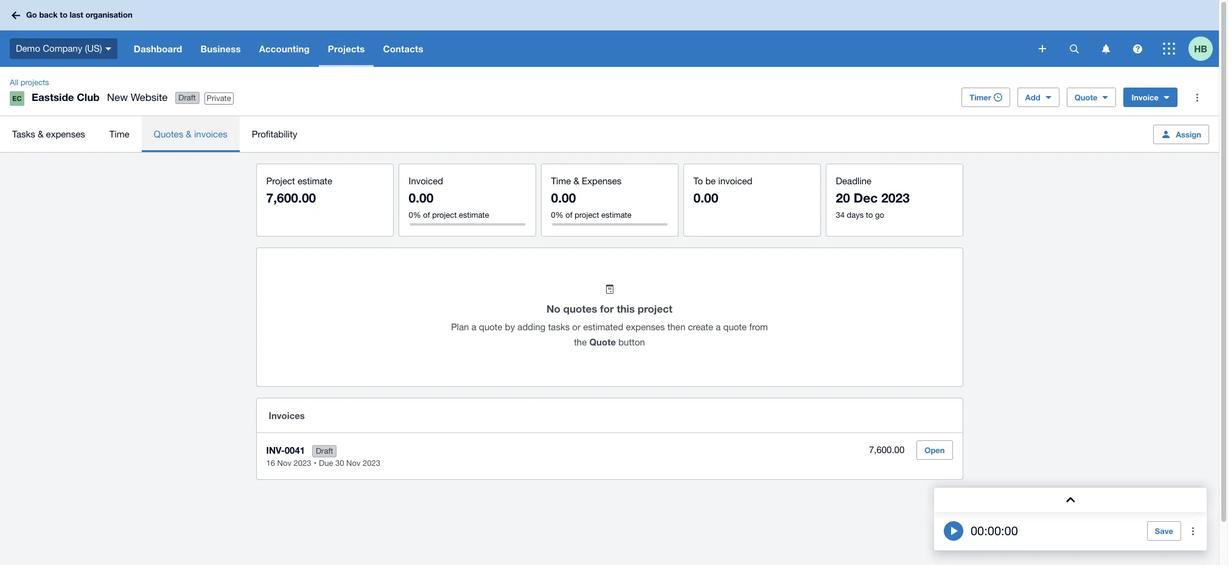 Task type: vqa. For each thing, say whether or not it's contained in the screenshot.
0041
yes



Task type: locate. For each thing, give the bounding box(es) containing it.
plan a quote by adding tasks or estimated expenses then create a quote from the
[[451, 322, 768, 347]]

project inside invoiced 0.00 0% of project estimate
[[432, 211, 457, 220]]

1 horizontal spatial of
[[566, 211, 572, 220]]

1 horizontal spatial expenses
[[626, 322, 665, 332]]

dashboard
[[134, 43, 182, 54]]

7,600.00 down project
[[266, 190, 316, 206]]

project up the then
[[638, 302, 672, 315]]

2 horizontal spatial &
[[574, 176, 579, 186]]

1 horizontal spatial time
[[551, 176, 571, 186]]

0041
[[285, 445, 305, 456]]

button
[[618, 337, 645, 347]]

& right "quotes"
[[186, 129, 192, 139]]

0.00 inside invoiced 0.00 0% of project estimate
[[409, 190, 434, 206]]

0 horizontal spatial estimate
[[297, 176, 332, 186]]

demo company (us) button
[[0, 30, 125, 67]]

accounting button
[[250, 30, 319, 67]]

0 vertical spatial 7,600.00
[[266, 190, 316, 206]]

a right create
[[716, 322, 721, 332]]

time & expenses 0.00 0% of project estimate
[[551, 176, 631, 220]]

7,600.00 inside project estimate 7,600.00
[[266, 190, 316, 206]]

0 horizontal spatial a
[[471, 322, 476, 332]]

0.00 inside the time & expenses 0.00 0% of project estimate
[[551, 190, 576, 206]]

quote for quote
[[1074, 92, 1097, 102]]

2 horizontal spatial 0.00
[[693, 190, 718, 206]]

quote down estimated
[[589, 337, 616, 347]]

new website
[[107, 91, 168, 103]]

1 horizontal spatial a
[[716, 322, 721, 332]]

adding
[[517, 322, 546, 332]]

2023 left •
[[294, 459, 311, 468]]

go
[[875, 211, 884, 220]]

2 nov from the left
[[346, 459, 361, 468]]

1 0% from the left
[[409, 211, 421, 220]]

go back to last organisation link
[[7, 4, 140, 26]]

1 horizontal spatial 0.00
[[551, 190, 576, 206]]

2 of from the left
[[566, 211, 572, 220]]

0 horizontal spatial project
[[432, 211, 457, 220]]

estimate
[[297, 176, 332, 186], [459, 211, 489, 220], [601, 211, 631, 220]]

2 horizontal spatial estimate
[[601, 211, 631, 220]]

dashboard link
[[125, 30, 191, 67]]

project for 0.00
[[432, 211, 457, 220]]

0 horizontal spatial expenses
[[46, 129, 85, 139]]

all projects
[[10, 78, 49, 87]]

project down expenses
[[575, 211, 599, 220]]

profitability
[[252, 129, 297, 139]]

0 horizontal spatial 0.00
[[409, 190, 434, 206]]

time link
[[97, 116, 142, 152]]

2023 right 30
[[363, 459, 380, 468]]

tasks
[[548, 322, 570, 332]]

svg image left 'go'
[[12, 11, 20, 19]]

svg image left hb
[[1163, 43, 1175, 55]]

0 horizontal spatial time
[[109, 129, 129, 139]]

time for time
[[109, 129, 129, 139]]

company
[[43, 43, 82, 53]]

projects
[[21, 78, 49, 87]]

to
[[60, 10, 67, 20], [866, 211, 873, 220]]

7,600.00
[[266, 190, 316, 206], [869, 445, 904, 455]]

back
[[39, 10, 58, 20]]

0 horizontal spatial 7,600.00
[[266, 190, 316, 206]]

time left expenses
[[551, 176, 571, 186]]

(us)
[[85, 43, 102, 53]]

7,600.00 left open at the bottom of the page
[[869, 445, 904, 455]]

1 horizontal spatial project
[[575, 211, 599, 220]]

0 horizontal spatial draft
[[178, 93, 196, 102]]

34
[[836, 211, 845, 220]]

to left last
[[60, 10, 67, 20]]

1 horizontal spatial 2023
[[363, 459, 380, 468]]

quote inside quote popup button
[[1074, 92, 1097, 102]]

2 horizontal spatial 2023
[[881, 190, 910, 206]]

1 horizontal spatial quote
[[1074, 92, 1097, 102]]

0 vertical spatial to
[[60, 10, 67, 20]]

3 0.00 from the left
[[693, 190, 718, 206]]

expenses down eastside club
[[46, 129, 85, 139]]

& for time
[[574, 176, 579, 186]]

1 horizontal spatial &
[[186, 129, 192, 139]]

0 horizontal spatial 0%
[[409, 211, 421, 220]]

private
[[207, 94, 231, 103]]

1 horizontal spatial draft
[[316, 447, 333, 456]]

& left expenses
[[574, 176, 579, 186]]

1 of from the left
[[423, 211, 430, 220]]

0.00
[[409, 190, 434, 206], [551, 190, 576, 206], [693, 190, 718, 206]]

2023 inside deadline 20 dec 2023 34 days to go
[[881, 190, 910, 206]]

30
[[335, 459, 344, 468]]

a right plan
[[471, 322, 476, 332]]

go
[[26, 10, 37, 20]]

0 horizontal spatial svg image
[[12, 11, 20, 19]]

1 vertical spatial expenses
[[626, 322, 665, 332]]

0 vertical spatial draft
[[178, 93, 196, 102]]

quotes & invoices tab
[[142, 116, 240, 152]]

time inside the time & expenses 0.00 0% of project estimate
[[551, 176, 571, 186]]

1 horizontal spatial quote
[[723, 322, 747, 332]]

quote left the by
[[479, 322, 502, 332]]

project for quotes
[[638, 302, 672, 315]]

tasks
[[12, 129, 35, 139]]

draft left private
[[178, 93, 196, 102]]

0.00 for to be invoiced 0.00
[[693, 190, 718, 206]]

estimate inside project estimate 7,600.00
[[297, 176, 332, 186]]

invoiced
[[718, 176, 752, 186]]

timer button
[[962, 88, 1010, 107]]

2 0.00 from the left
[[551, 190, 576, 206]]

0 horizontal spatial quote
[[479, 322, 502, 332]]

1 horizontal spatial nov
[[346, 459, 361, 468]]

from
[[749, 322, 768, 332]]

a
[[471, 322, 476, 332], [716, 322, 721, 332]]

quotes
[[154, 129, 183, 139]]

nov right 30
[[346, 459, 361, 468]]

to left the go
[[866, 211, 873, 220]]

all
[[10, 78, 18, 87]]

svg image inside demo company (us) popup button
[[105, 47, 111, 50]]

0 horizontal spatial of
[[423, 211, 430, 220]]

0.00 inside to be invoiced 0.00
[[693, 190, 718, 206]]

& right tasks
[[38, 129, 43, 139]]

website
[[131, 91, 168, 103]]

1 vertical spatial quote
[[589, 337, 616, 347]]

1 horizontal spatial estimate
[[459, 211, 489, 220]]

nov down inv-0041
[[277, 459, 291, 468]]

quote
[[1074, 92, 1097, 102], [589, 337, 616, 347]]

draft up 16 nov 2023 • due 30 nov 2023
[[316, 447, 333, 456]]

& inside tasks & expenses link
[[38, 129, 43, 139]]

0 horizontal spatial nov
[[277, 459, 291, 468]]

navigation containing dashboard
[[125, 30, 1030, 67]]

project
[[432, 211, 457, 220], [575, 211, 599, 220], [638, 302, 672, 315]]

projects button
[[319, 30, 374, 67]]

eastside club
[[32, 91, 100, 103]]

draft
[[178, 93, 196, 102], [316, 447, 333, 456]]

invoice button
[[1124, 88, 1178, 107]]

0%
[[409, 211, 421, 220], [551, 211, 563, 220]]

quotes & invoices
[[154, 129, 227, 139]]

quote left the 'from'
[[723, 322, 747, 332]]

the
[[574, 337, 587, 347]]

0 vertical spatial svg image
[[12, 11, 20, 19]]

to inside deadline 20 dec 2023 34 days to go
[[866, 211, 873, 220]]

quote
[[479, 322, 502, 332], [723, 322, 747, 332]]

projects
[[328, 43, 365, 54]]

expenses up button
[[626, 322, 665, 332]]

0 horizontal spatial quote
[[589, 337, 616, 347]]

of
[[423, 211, 430, 220], [566, 211, 572, 220]]

1 vertical spatial more options image
[[1181, 519, 1205, 543]]

to
[[693, 176, 703, 186]]

svg image
[[12, 11, 20, 19], [1163, 43, 1175, 55]]

time inside time link
[[109, 129, 129, 139]]

estimate inside invoiced 0.00 0% of project estimate
[[459, 211, 489, 220]]

open link
[[917, 441, 953, 460]]

club
[[77, 91, 100, 103]]

be
[[705, 176, 716, 186]]

1 horizontal spatial 0%
[[551, 211, 563, 220]]

quote right add popup button
[[1074, 92, 1097, 102]]

invoices
[[269, 410, 305, 421]]

2023 up the go
[[881, 190, 910, 206]]

2 horizontal spatial project
[[638, 302, 672, 315]]

plan
[[451, 322, 469, 332]]

& inside the time & expenses 0.00 0% of project estimate
[[574, 176, 579, 186]]

0.00 for time & expenses 0.00 0% of project estimate
[[551, 190, 576, 206]]

0% inside invoiced 0.00 0% of project estimate
[[409, 211, 421, 220]]

0 horizontal spatial &
[[38, 129, 43, 139]]

1 horizontal spatial to
[[866, 211, 873, 220]]

1 vertical spatial svg image
[[1163, 43, 1175, 55]]

2 0% from the left
[[551, 211, 563, 220]]

expenses inside plan a quote by adding tasks or estimated expenses then create a quote from the
[[626, 322, 665, 332]]

more options image
[[1185, 85, 1209, 110], [1181, 519, 1205, 543]]

1 horizontal spatial 7,600.00
[[869, 445, 904, 455]]

quotes & invoices link
[[142, 116, 240, 152]]

0 vertical spatial time
[[109, 129, 129, 139]]

svg image inside the go back to last organisation link
[[12, 11, 20, 19]]

add button
[[1017, 88, 1059, 107]]

hb
[[1194, 43, 1207, 54]]

& inside quotes & invoices link
[[186, 129, 192, 139]]

1 vertical spatial to
[[866, 211, 873, 220]]

banner
[[0, 0, 1219, 67]]

project down invoiced
[[432, 211, 457, 220]]

0% inside the time & expenses 0.00 0% of project estimate
[[551, 211, 563, 220]]

estimated
[[583, 322, 623, 332]]

svg image
[[1069, 44, 1079, 53], [1102, 44, 1110, 53], [1133, 44, 1142, 53], [1039, 45, 1046, 52], [105, 47, 111, 50]]

navigation
[[125, 30, 1030, 67]]

more options image up assign
[[1185, 85, 1209, 110]]

1 vertical spatial time
[[551, 176, 571, 186]]

0 vertical spatial quote
[[1074, 92, 1097, 102]]

for
[[600, 302, 614, 315]]

project inside the time & expenses 0.00 0% of project estimate
[[575, 211, 599, 220]]

1 0.00 from the left
[[409, 190, 434, 206]]

time down new
[[109, 129, 129, 139]]

0 horizontal spatial 2023
[[294, 459, 311, 468]]

more options image right save
[[1181, 519, 1205, 543]]

banner containing hb
[[0, 0, 1219, 67]]

business button
[[191, 30, 250, 67]]



Task type: describe. For each thing, give the bounding box(es) containing it.
go back to last organisation
[[26, 10, 132, 20]]

invoiced 0.00 0% of project estimate
[[409, 176, 489, 220]]

due
[[319, 459, 333, 468]]

2 a from the left
[[716, 322, 721, 332]]

quotes
[[563, 302, 597, 315]]

open
[[925, 445, 945, 455]]

& for tasks
[[38, 129, 43, 139]]

16 nov 2023 • due 30 nov 2023
[[266, 459, 380, 468]]

project estimate 7,600.00
[[266, 176, 332, 206]]

eastside
[[32, 91, 74, 103]]

1 a from the left
[[471, 322, 476, 332]]

by
[[505, 322, 515, 332]]

start timer image
[[944, 522, 963, 541]]

expenses
[[582, 176, 622, 186]]

then
[[667, 322, 685, 332]]

•
[[314, 459, 316, 468]]

business
[[200, 43, 241, 54]]

of inside the time & expenses 0.00 0% of project estimate
[[566, 211, 572, 220]]

timer
[[970, 92, 991, 102]]

1 nov from the left
[[277, 459, 291, 468]]

demo company (us)
[[16, 43, 102, 53]]

no
[[546, 302, 560, 315]]

inv-
[[266, 445, 285, 456]]

0 horizontal spatial to
[[60, 10, 67, 20]]

quote button
[[1067, 88, 1116, 107]]

demo
[[16, 43, 40, 53]]

assign
[[1176, 129, 1201, 139]]

ec
[[12, 94, 22, 102]]

16
[[266, 459, 275, 468]]

time for time & expenses 0.00 0% of project estimate
[[551, 176, 571, 186]]

new
[[107, 91, 128, 103]]

organisation
[[85, 10, 132, 20]]

profitability link
[[240, 116, 309, 152]]

estimate inside the time & expenses 0.00 0% of project estimate
[[601, 211, 631, 220]]

of inside invoiced 0.00 0% of project estimate
[[423, 211, 430, 220]]

create
[[688, 322, 713, 332]]

or
[[572, 322, 581, 332]]

tasks & expenses link
[[0, 116, 97, 152]]

inv-0041
[[266, 445, 305, 456]]

deadline 20 dec 2023 34 days to go
[[836, 176, 910, 220]]

20
[[836, 190, 850, 206]]

contacts button
[[374, 30, 432, 67]]

1 vertical spatial draft
[[316, 447, 333, 456]]

deadline
[[836, 176, 871, 186]]

2 quote from the left
[[723, 322, 747, 332]]

quote for quote button
[[589, 337, 616, 347]]

to be invoiced 0.00
[[693, 176, 752, 206]]

quote button
[[589, 337, 645, 347]]

dec
[[854, 190, 878, 206]]

1 vertical spatial 7,600.00
[[869, 445, 904, 455]]

assign button
[[1153, 124, 1209, 144]]

all projects link
[[5, 77, 54, 89]]

invoice
[[1132, 92, 1159, 102]]

add
[[1025, 92, 1040, 102]]

0 vertical spatial expenses
[[46, 129, 85, 139]]

accounting
[[259, 43, 310, 54]]

00:00:00
[[971, 524, 1018, 538]]

invoiced
[[409, 176, 443, 186]]

hb button
[[1188, 30, 1219, 67]]

1 horizontal spatial svg image
[[1163, 43, 1175, 55]]

contacts
[[383, 43, 423, 54]]

save
[[1155, 526, 1173, 536]]

this
[[617, 302, 635, 315]]

invoices
[[194, 129, 227, 139]]

1 quote from the left
[[479, 322, 502, 332]]

last
[[70, 10, 83, 20]]

& for quotes
[[186, 129, 192, 139]]

days
[[847, 211, 864, 220]]

tasks & expenses
[[12, 129, 85, 139]]

project
[[266, 176, 295, 186]]

0 vertical spatial more options image
[[1185, 85, 1209, 110]]

no quotes for this project
[[546, 302, 672, 315]]

save button
[[1147, 522, 1181, 541]]



